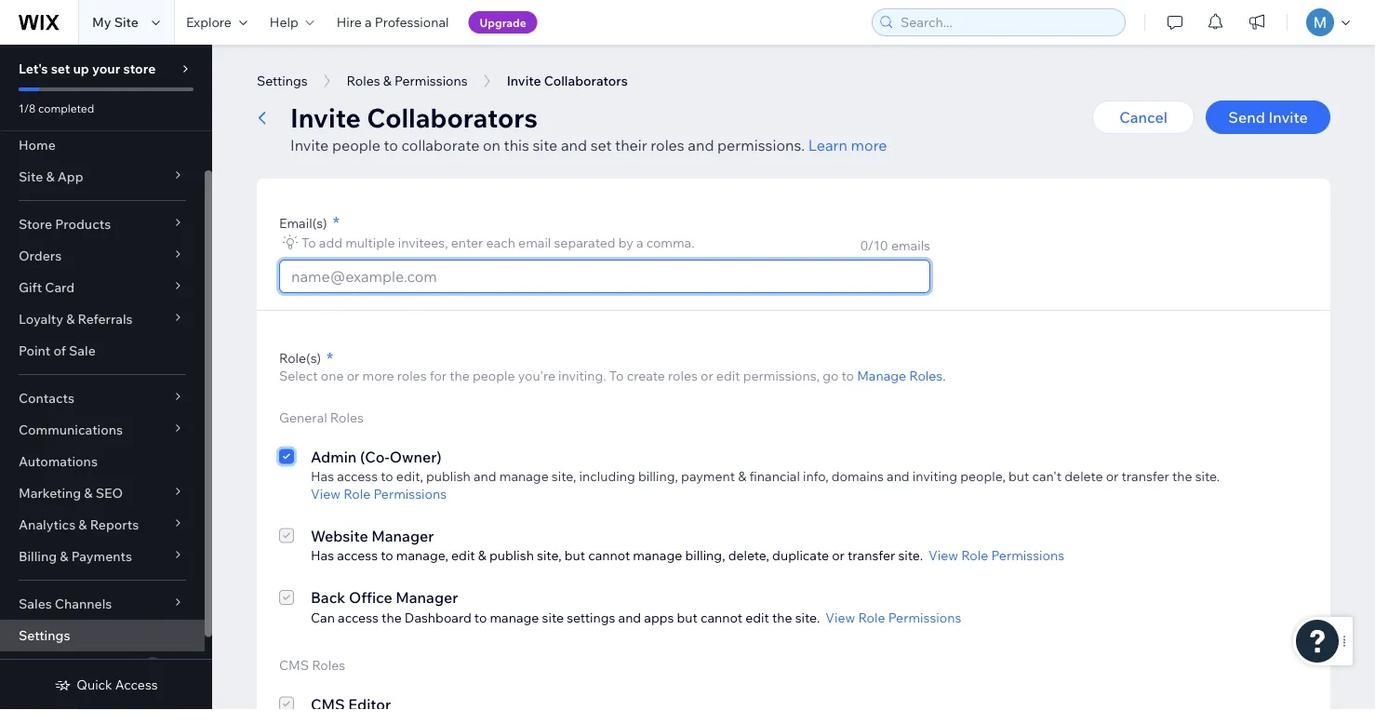 Task type: describe. For each thing, give the bounding box(es) containing it.
cms
[[279, 657, 309, 673]]

analytics & reports
[[19, 517, 139, 533]]

completed
[[38, 101, 94, 115]]

invite inside button
[[1269, 108, 1308, 127]]

marketing & seo
[[19, 485, 123, 501]]

permissions inside website manager has access to manage, edit & publish site, but cannot manage billing, delete, duplicate or transfer site. view role permissions
[[992, 547, 1065, 564]]

set inside invite collaborators invite people to collaborate on this site and set their roles and permissions. learn more
[[591, 136, 612, 155]]

products
[[55, 216, 111, 232]]

roles & permissions
[[347, 73, 468, 89]]

quick access button
[[54, 677, 158, 693]]

site inside dropdown button
[[19, 168, 43, 185]]

billing & payments button
[[0, 541, 205, 572]]

office
[[349, 588, 392, 607]]

email(s) *
[[279, 212, 340, 233]]

permissions,
[[743, 367, 820, 383]]

manage inside website manager has access to manage, edit & publish site, but cannot manage billing, delete, duplicate or transfer site. view role permissions
[[633, 547, 683, 564]]

add
[[319, 235, 343, 251]]

& inside admin (co-owner) has access to edit, publish and manage site, including billing, payment & financial info, domains and inviting people, but can't delete or transfer the site. view role permissions
[[738, 468, 747, 484]]

& for referrals
[[66, 311, 75, 327]]

view inside back office manager can access the dashboard to manage site settings and apps but cannot edit the site. view role permissions
[[826, 609, 856, 625]]

website manager has access to manage, edit & publish site, but cannot manage billing, delete, duplicate or transfer site. view role permissions
[[311, 526, 1065, 564]]

roles for general roles
[[330, 409, 364, 425]]

or inside website manager has access to manage, edit & publish site, but cannot manage billing, delete, duplicate or transfer site. view role permissions
[[832, 547, 845, 564]]

owner)
[[390, 447, 442, 466]]

publish inside admin (co-owner) has access to edit, publish and manage site, including billing, payment & financial info, domains and inviting people, but can't delete or transfer the site. view role permissions
[[426, 468, 471, 484]]

general
[[279, 409, 327, 425]]

role inside website manager has access to manage, edit & publish site, but cannot manage billing, delete, duplicate or transfer site. view role permissions
[[962, 547, 989, 564]]

access for office
[[338, 609, 379, 625]]

settings
[[567, 609, 616, 625]]

delete
[[1065, 468, 1103, 484]]

explore
[[186, 14, 232, 30]]

automations
[[19, 453, 98, 470]]

point of sale link
[[0, 335, 205, 367]]

you're
[[518, 367, 556, 383]]

select
[[279, 367, 318, 383]]

domains
[[832, 468, 884, 484]]

point
[[19, 343, 51, 359]]

orders button
[[0, 240, 205, 272]]

0 vertical spatial to
[[302, 235, 316, 251]]

collaborate
[[402, 136, 480, 155]]

to inside role(s) * select one or more roles for the people you're inviting. to create roles or edit permissions, go to manage roles.
[[610, 367, 624, 383]]

or right create
[[701, 367, 714, 383]]

help
[[270, 14, 299, 30]]

comma.
[[647, 235, 695, 251]]

role inside back office manager can access the dashboard to manage site settings and apps but cannot edit the site. view role permissions
[[859, 609, 886, 625]]

orders
[[19, 248, 62, 264]]

duplicate
[[773, 547, 829, 564]]

email(s)
[[279, 215, 327, 231]]

can't
[[1033, 468, 1062, 484]]

their
[[615, 136, 648, 155]]

can
[[311, 609, 335, 625]]

store
[[19, 216, 52, 232]]

people inside role(s) * select one or more roles for the people you're inviting. to create roles or edit permissions, go to manage roles.
[[473, 367, 515, 383]]

or inside admin (co-owner) has access to edit, publish and manage site, including billing, payment & financial info, domains and inviting people, but can't delete or transfer the site. view role permissions
[[1106, 468, 1119, 484]]

site. inside admin (co-owner) has access to edit, publish and manage site, including billing, payment & financial info, domains and inviting people, but can't delete or transfer the site. view role permissions
[[1196, 468, 1220, 484]]

edit inside website manager has access to manage, edit & publish site, but cannot manage billing, delete, duplicate or transfer site. view role permissions
[[451, 547, 475, 564]]

(co-
[[360, 447, 390, 466]]

hire a professional link
[[326, 0, 460, 45]]

roles inside button
[[347, 73, 380, 89]]

1 horizontal spatial site
[[114, 14, 139, 30]]

gift card button
[[0, 272, 205, 303]]

channels
[[55, 596, 112, 612]]

manager inside back office manager can access the dashboard to manage site settings and apps but cannot edit the site. view role permissions
[[396, 588, 458, 607]]

inviting.
[[559, 367, 607, 383]]

back
[[311, 588, 346, 607]]

role(s) * select one or more roles for the people you're inviting. to create roles or edit permissions, go to manage roles.
[[279, 348, 946, 383]]

point of sale
[[19, 343, 96, 359]]

people,
[[961, 468, 1006, 484]]

settings for settings link
[[19, 627, 70, 644]]

general roles
[[279, 409, 364, 425]]

app
[[57, 168, 83, 185]]

billing
[[19, 548, 57, 565]]

website
[[311, 526, 368, 545]]

to inside invite collaborators invite people to collaborate on this site and set their roles and permissions. learn more
[[384, 136, 398, 155]]

permissions inside back office manager can access the dashboard to manage site settings and apps but cannot edit the site. view role permissions
[[889, 609, 962, 625]]

0/10 emails
[[861, 237, 931, 254]]

and left permissions.
[[688, 136, 714, 155]]

publish inside website manager has access to manage, edit & publish site, but cannot manage billing, delete, duplicate or transfer site. view role permissions
[[490, 547, 534, 564]]

transfer inside admin (co-owner) has access to edit, publish and manage site, including billing, payment & financial info, domains and inviting people, but can't delete or transfer the site. view role permissions
[[1122, 468, 1170, 484]]

referrals
[[78, 311, 133, 327]]

go
[[823, 367, 839, 383]]

manage,
[[396, 547, 449, 564]]

store
[[123, 61, 156, 77]]

has inside website manager has access to manage, edit & publish site, but cannot manage billing, delete, duplicate or transfer site. view role permissions
[[311, 547, 334, 564]]

site. inside website manager has access to manage, edit & publish site, but cannot manage billing, delete, duplicate or transfer site. view role permissions
[[899, 547, 923, 564]]

loyalty & referrals
[[19, 311, 133, 327]]

inviting
[[913, 468, 958, 484]]

the inside role(s) * select one or more roles for the people you're inviting. to create roles or edit permissions, go to manage roles.
[[450, 367, 470, 383]]

manage inside back office manager can access the dashboard to manage site settings and apps but cannot edit the site. view role permissions
[[490, 609, 539, 625]]

and inside back office manager can access the dashboard to manage site settings and apps but cannot edit the site. view role permissions
[[619, 609, 641, 625]]

to inside website manager has access to manage, edit & publish site, but cannot manage billing, delete, duplicate or transfer site. view role permissions
[[381, 547, 393, 564]]

by
[[619, 235, 634, 251]]

marketing
[[19, 485, 81, 501]]

cms roles
[[279, 657, 345, 673]]

the inside admin (co-owner) has access to edit, publish and manage site, including billing, payment & financial info, domains and inviting people, but can't delete or transfer the site. view role permissions
[[1173, 468, 1193, 484]]

send
[[1229, 108, 1266, 127]]

manage roles. button
[[857, 367, 946, 384]]

0 vertical spatial a
[[365, 14, 372, 30]]

0/10
[[861, 237, 889, 254]]

roles left for
[[397, 367, 427, 383]]

payment
[[681, 468, 735, 484]]

manage inside admin (co-owner) has access to edit, publish and manage site, including billing, payment & financial info, domains and inviting people, but can't delete or transfer the site. view role permissions
[[500, 468, 549, 484]]

loyalty
[[19, 311, 63, 327]]

cannot inside back office manager can access the dashboard to manage site settings and apps but cannot edit the site. view role permissions
[[701, 609, 743, 625]]

sale
[[69, 343, 96, 359]]

financial
[[750, 468, 800, 484]]

& for seo
[[84, 485, 93, 501]]

of
[[53, 343, 66, 359]]

view inside website manager has access to manage, edit & publish site, but cannot manage billing, delete, duplicate or transfer site. view role permissions
[[929, 547, 959, 564]]



Task type: locate. For each thing, give the bounding box(es) containing it.
* for role(s) * select one or more roles for the people you're inviting. to create roles or edit permissions, go to manage roles.
[[327, 348, 333, 369]]

& for reports
[[78, 517, 87, 533]]

roles right cms
[[312, 657, 345, 673]]

1 vertical spatial site,
[[537, 547, 562, 564]]

invitees,
[[398, 235, 448, 251]]

roles down 'hire'
[[347, 73, 380, 89]]

transfer inside website manager has access to manage, edit & publish site, but cannot manage billing, delete, duplicate or transfer site. view role permissions
[[848, 547, 896, 564]]

1 vertical spatial cannot
[[701, 609, 743, 625]]

& for app
[[46, 168, 55, 185]]

access
[[337, 468, 378, 484], [337, 547, 378, 564], [338, 609, 379, 625]]

upgrade
[[480, 15, 527, 29]]

1 vertical spatial manage
[[633, 547, 683, 564]]

2 has from the top
[[311, 547, 334, 564]]

site, inside admin (co-owner) has access to edit, publish and manage site, including billing, payment & financial info, domains and inviting people, but can't delete or transfer the site. view role permissions
[[552, 468, 577, 484]]

roles inside invite collaborators invite people to collaborate on this site and set their roles and permissions. learn more
[[651, 136, 685, 155]]

learn more link
[[809, 136, 888, 155]]

1 vertical spatial manager
[[396, 588, 458, 607]]

0 vertical spatial view
[[311, 485, 341, 502]]

site inside back office manager can access the dashboard to manage site settings and apps but cannot edit the site. view role permissions
[[542, 609, 564, 625]]

& for permissions
[[383, 73, 392, 89]]

manage right dashboard
[[490, 609, 539, 625]]

& inside button
[[383, 73, 392, 89]]

2 vertical spatial view
[[826, 609, 856, 625]]

edit left permissions,
[[717, 367, 740, 383]]

site down 'home'
[[19, 168, 43, 185]]

role
[[344, 485, 371, 502], [962, 547, 989, 564], [859, 609, 886, 625]]

name@example.com field
[[286, 261, 924, 292]]

1 vertical spatial has
[[311, 547, 334, 564]]

but inside back office manager can access the dashboard to manage site settings and apps but cannot edit the site. view role permissions
[[677, 609, 698, 625]]

sales
[[19, 596, 52, 612]]

separated
[[554, 235, 616, 251]]

professional
[[375, 14, 449, 30]]

or right one
[[347, 367, 360, 383]]

invite collaborators invite people to collaborate on this site and set their roles and permissions. learn more
[[290, 101, 888, 155]]

view down "inviting"
[[929, 547, 959, 564]]

people down roles & permissions button
[[332, 136, 381, 155]]

2 vertical spatial roles
[[312, 657, 345, 673]]

1 horizontal spatial cannot
[[701, 609, 743, 625]]

automations link
[[0, 446, 205, 477]]

cannot inside website manager has access to manage, edit & publish site, but cannot manage billing, delete, duplicate or transfer site. view role permissions
[[588, 547, 630, 564]]

transfer right delete
[[1122, 468, 1170, 484]]

edit,
[[396, 468, 423, 484]]

access inside website manager has access to manage, edit & publish site, but cannot manage billing, delete, duplicate or transfer site. view role permissions
[[337, 547, 378, 564]]

view
[[311, 485, 341, 502], [929, 547, 959, 564], [826, 609, 856, 625]]

view role permissions button for website manager
[[929, 547, 1065, 564]]

permissions.
[[718, 136, 805, 155]]

edit inside role(s) * select one or more roles for the people you're inviting. to create roles or edit permissions, go to manage roles.
[[717, 367, 740, 383]]

& left app
[[46, 168, 55, 185]]

access
[[115, 677, 158, 693]]

set left their
[[591, 136, 612, 155]]

0 horizontal spatial billing,
[[638, 468, 678, 484]]

more inside invite collaborators invite people to collaborate on this site and set their roles and permissions. learn more
[[851, 136, 888, 155]]

1 vertical spatial edit
[[451, 547, 475, 564]]

Search... field
[[895, 9, 1120, 35]]

has inside admin (co-owner) has access to edit, publish and manage site, including billing, payment & financial info, domains and inviting people, but can't delete or transfer the site. view role permissions
[[311, 468, 334, 484]]

1 vertical spatial transfer
[[848, 547, 896, 564]]

admin
[[311, 447, 357, 466]]

0 vertical spatial transfer
[[1122, 468, 1170, 484]]

quick access
[[77, 677, 158, 693]]

permissions inside roles & permissions button
[[395, 73, 468, 89]]

1 horizontal spatial view
[[826, 609, 856, 625]]

1 horizontal spatial to
[[610, 367, 624, 383]]

payments
[[71, 548, 132, 565]]

publish right manage,
[[490, 547, 534, 564]]

0 vertical spatial manage
[[500, 468, 549, 484]]

view role permissions button for back office manager
[[826, 609, 962, 626]]

2 horizontal spatial edit
[[746, 609, 770, 625]]

manager up dashboard
[[396, 588, 458, 607]]

* right role(s)
[[327, 348, 333, 369]]

0 vertical spatial has
[[311, 468, 334, 484]]

emails
[[892, 237, 931, 254]]

each
[[486, 235, 516, 251]]

to add multiple invitees, enter each email separated by a comma.
[[302, 235, 695, 251]]

to
[[384, 136, 398, 155], [842, 367, 854, 383], [381, 468, 393, 484], [381, 547, 393, 564], [475, 609, 487, 625]]

1/8
[[19, 101, 36, 115]]

access for (co-
[[337, 468, 378, 484]]

permissions inside admin (co-owner) has access to edit, publish and manage site, including billing, payment & financial info, domains and inviting people, but can't delete or transfer the site. view role permissions
[[374, 485, 447, 502]]

settings inside button
[[257, 73, 308, 89]]

to down email(s)
[[302, 235, 316, 251]]

cancel
[[1120, 108, 1168, 127]]

0 horizontal spatial view
[[311, 485, 341, 502]]

1 vertical spatial roles
[[330, 409, 364, 425]]

to left edit,
[[381, 468, 393, 484]]

1 vertical spatial access
[[337, 547, 378, 564]]

to inside role(s) * select one or more roles for the people you're inviting. to create roles or edit permissions, go to manage roles.
[[842, 367, 854, 383]]

0 horizontal spatial publish
[[426, 468, 471, 484]]

1 horizontal spatial more
[[851, 136, 888, 155]]

and
[[561, 136, 587, 155], [688, 136, 714, 155], [474, 468, 497, 484], [887, 468, 910, 484], [619, 609, 641, 625]]

and left "inviting"
[[887, 468, 910, 484]]

roles right their
[[651, 136, 685, 155]]

settings for the settings button
[[257, 73, 308, 89]]

& left reports at the bottom of page
[[78, 517, 87, 533]]

edit inside back office manager can access the dashboard to manage site settings and apps but cannot edit the site. view role permissions
[[746, 609, 770, 625]]

0 horizontal spatial settings
[[19, 627, 70, 644]]

2 vertical spatial edit
[[746, 609, 770, 625]]

cancel button
[[1093, 101, 1195, 134]]

& right manage,
[[478, 547, 487, 564]]

0 horizontal spatial set
[[51, 61, 70, 77]]

to left create
[[610, 367, 624, 383]]

0 horizontal spatial cannot
[[588, 547, 630, 564]]

& down hire a professional link
[[383, 73, 392, 89]]

2 horizontal spatial role
[[962, 547, 989, 564]]

1 vertical spatial site.
[[899, 547, 923, 564]]

1 has from the top
[[311, 468, 334, 484]]

1 vertical spatial people
[[473, 367, 515, 383]]

0 horizontal spatial site.
[[796, 609, 820, 625]]

invite inside button
[[507, 73, 541, 89]]

transfer right duplicate
[[848, 547, 896, 564]]

1 horizontal spatial people
[[473, 367, 515, 383]]

site inside invite collaborators invite people to collaborate on this site and set their roles and permissions. learn more
[[533, 136, 558, 155]]

view role permissions button
[[311, 485, 447, 502], [929, 547, 1065, 564], [826, 609, 962, 626]]

1 vertical spatial collaborators
[[367, 101, 538, 134]]

0 horizontal spatial more
[[363, 367, 394, 383]]

reports
[[90, 517, 139, 533]]

0 horizontal spatial to
[[302, 235, 316, 251]]

roles for cms roles
[[312, 657, 345, 673]]

0 horizontal spatial a
[[365, 14, 372, 30]]

cannot
[[588, 547, 630, 564], [701, 609, 743, 625]]

1 horizontal spatial but
[[677, 609, 698, 625]]

more right learn
[[851, 136, 888, 155]]

1 horizontal spatial site.
[[899, 547, 923, 564]]

1 horizontal spatial settings
[[257, 73, 308, 89]]

0 horizontal spatial but
[[565, 547, 586, 564]]

sidebar element
[[0, 45, 212, 710]]

site. inside back office manager can access the dashboard to manage site settings and apps but cannot edit the site. view role permissions
[[796, 609, 820, 625]]

manage up back office manager can access the dashboard to manage site settings and apps but cannot edit the site. view role permissions
[[633, 547, 683, 564]]

settings link
[[0, 620, 205, 652]]

* inside role(s) * select one or more roles for the people you're inviting. to create roles or edit permissions, go to manage roles.
[[327, 348, 333, 369]]

let's
[[19, 61, 48, 77]]

but inside admin (co-owner) has access to edit, publish and manage site, including billing, payment & financial info, domains and inviting people, but can't delete or transfer the site. view role permissions
[[1009, 468, 1030, 484]]

1 vertical spatial site
[[19, 168, 43, 185]]

1 vertical spatial but
[[565, 547, 586, 564]]

to left manage,
[[381, 547, 393, 564]]

to inside admin (co-owner) has access to edit, publish and manage site, including billing, payment & financial info, domains and inviting people, but can't delete or transfer the site. view role permissions
[[381, 468, 393, 484]]

and right edit,
[[474, 468, 497, 484]]

1 vertical spatial more
[[363, 367, 394, 383]]

billing, left delete,
[[685, 547, 726, 564]]

2 vertical spatial manage
[[490, 609, 539, 625]]

site.
[[1196, 468, 1220, 484], [899, 547, 923, 564], [796, 609, 820, 625]]

2 vertical spatial view role permissions button
[[826, 609, 962, 626]]

billing, inside admin (co-owner) has access to edit, publish and manage site, including billing, payment & financial info, domains and inviting people, but can't delete or transfer the site. view role permissions
[[638, 468, 678, 484]]

more inside role(s) * select one or more roles for the people you're inviting. to create roles or edit permissions, go to manage roles.
[[363, 367, 394, 383]]

0 vertical spatial site
[[114, 14, 139, 30]]

0 vertical spatial access
[[337, 468, 378, 484]]

1/8 completed
[[19, 101, 94, 115]]

2 vertical spatial role
[[859, 609, 886, 625]]

contacts button
[[0, 383, 205, 414]]

0 vertical spatial roles
[[347, 73, 380, 89]]

view down duplicate
[[826, 609, 856, 625]]

None checkbox
[[279, 445, 294, 502], [279, 524, 294, 564], [279, 586, 294, 626], [279, 693, 294, 710], [279, 445, 294, 502], [279, 524, 294, 564], [279, 586, 294, 626], [279, 693, 294, 710]]

access down office
[[338, 609, 379, 625]]

publish
[[426, 468, 471, 484], [490, 547, 534, 564]]

2 horizontal spatial view
[[929, 547, 959, 564]]

edit
[[717, 367, 740, 383], [451, 547, 475, 564], [746, 609, 770, 625]]

& right the 'loyalty'
[[66, 311, 75, 327]]

roles.
[[910, 367, 946, 383]]

0 vertical spatial role
[[344, 485, 371, 502]]

settings down help
[[257, 73, 308, 89]]

has down website
[[311, 547, 334, 564]]

manager up manage,
[[372, 526, 434, 545]]

hire a professional
[[337, 14, 449, 30]]

billing & payments
[[19, 548, 132, 565]]

sales channels
[[19, 596, 112, 612]]

0 vertical spatial set
[[51, 61, 70, 77]]

0 horizontal spatial collaborators
[[367, 101, 538, 134]]

0 horizontal spatial edit
[[451, 547, 475, 564]]

1 vertical spatial *
[[327, 348, 333, 369]]

site & app
[[19, 168, 83, 185]]

& inside website manager has access to manage, edit & publish site, but cannot manage billing, delete, duplicate or transfer site. view role permissions
[[478, 547, 487, 564]]

1 horizontal spatial role
[[859, 609, 886, 625]]

to right dashboard
[[475, 609, 487, 625]]

& for payments
[[60, 548, 68, 565]]

edit down delete,
[[746, 609, 770, 625]]

site, inside website manager has access to manage, edit & publish site, but cannot manage billing, delete, duplicate or transfer site. view role permissions
[[537, 547, 562, 564]]

site & app button
[[0, 161, 205, 193]]

collaborators inside invite collaborators invite people to collaborate on this site and set their roles and permissions. learn more
[[367, 101, 538, 134]]

let's set up your store
[[19, 61, 156, 77]]

& right the billing
[[60, 548, 68, 565]]

to right go
[[842, 367, 854, 383]]

roles
[[651, 136, 685, 155], [397, 367, 427, 383], [668, 367, 698, 383]]

2 horizontal spatial site.
[[1196, 468, 1220, 484]]

access inside admin (co-owner) has access to edit, publish and manage site, including billing, payment & financial info, domains and inviting people, but can't delete or transfer the site. view role permissions
[[337, 468, 378, 484]]

manage left including
[[500, 468, 549, 484]]

my site
[[92, 14, 139, 30]]

0 vertical spatial but
[[1009, 468, 1030, 484]]

1 vertical spatial billing,
[[685, 547, 726, 564]]

but right apps
[[677, 609, 698, 625]]

send invite button
[[1206, 101, 1331, 134]]

create
[[627, 367, 665, 383]]

2 vertical spatial but
[[677, 609, 698, 625]]

up
[[73, 61, 89, 77]]

hire
[[337, 14, 362, 30]]

collaborators inside button
[[544, 73, 628, 89]]

0 vertical spatial edit
[[717, 367, 740, 383]]

collaborators up invite collaborators invite people to collaborate on this site and set their roles and permissions. learn more
[[544, 73, 628, 89]]

collaborators up collaborate
[[367, 101, 538, 134]]

1 horizontal spatial collaborators
[[544, 73, 628, 89]]

but inside website manager has access to manage, edit & publish site, but cannot manage billing, delete, duplicate or transfer site. view role permissions
[[565, 547, 586, 564]]

people left "you're"
[[473, 367, 515, 383]]

collaborators for invite collaborators invite people to collaborate on this site and set their roles and permissions. learn more
[[367, 101, 538, 134]]

your
[[92, 61, 120, 77]]

1 horizontal spatial publish
[[490, 547, 534, 564]]

card
[[45, 279, 75, 296]]

0 horizontal spatial people
[[332, 136, 381, 155]]

0 vertical spatial *
[[333, 212, 340, 233]]

* up the add
[[333, 212, 340, 233]]

to left collaborate
[[384, 136, 398, 155]]

the
[[450, 367, 470, 383], [1173, 468, 1193, 484], [382, 609, 402, 625], [773, 609, 793, 625]]

1 horizontal spatial transfer
[[1122, 468, 1170, 484]]

cannot up back office manager can access the dashboard to manage site settings and apps but cannot edit the site. view role permissions
[[588, 547, 630, 564]]

people inside invite collaborators invite people to collaborate on this site and set their roles and permissions. learn more
[[332, 136, 381, 155]]

2 vertical spatial site.
[[796, 609, 820, 625]]

0 vertical spatial more
[[851, 136, 888, 155]]

set left up
[[51, 61, 70, 77]]

* for email(s) *
[[333, 212, 340, 233]]

2 horizontal spatial but
[[1009, 468, 1030, 484]]

1 vertical spatial site
[[542, 609, 564, 625]]

& left the seo
[[84, 485, 93, 501]]

home
[[19, 137, 56, 153]]

or right delete
[[1106, 468, 1119, 484]]

2 vertical spatial access
[[338, 609, 379, 625]]

1 vertical spatial set
[[591, 136, 612, 155]]

to inside back office manager can access the dashboard to manage site settings and apps but cannot edit the site. view role permissions
[[475, 609, 487, 625]]

settings inside sidebar element
[[19, 627, 70, 644]]

0 horizontal spatial role
[[344, 485, 371, 502]]

1 vertical spatial publish
[[490, 547, 534, 564]]

for
[[430, 367, 447, 383]]

role inside admin (co-owner) has access to edit, publish and manage site, including billing, payment & financial info, domains and inviting people, but can't delete or transfer the site. view role permissions
[[344, 485, 371, 502]]

store products
[[19, 216, 111, 232]]

0 horizontal spatial site
[[19, 168, 43, 185]]

this
[[504, 136, 530, 155]]

contacts
[[19, 390, 74, 406]]

& left the 'financial'
[[738, 468, 747, 484]]

admin (co-owner) has access to edit, publish and manage site, including billing, payment & financial info, domains and inviting people, but can't delete or transfer the site. view role permissions
[[311, 447, 1220, 502]]

0 vertical spatial site
[[533, 136, 558, 155]]

0 vertical spatial manager
[[372, 526, 434, 545]]

and left their
[[561, 136, 587, 155]]

0 vertical spatial cannot
[[588, 547, 630, 564]]

including
[[579, 468, 635, 484]]

sales channels button
[[0, 588, 205, 620]]

and left apps
[[619, 609, 641, 625]]

but up settings
[[565, 547, 586, 564]]

billing, left payment
[[638, 468, 678, 484]]

1 horizontal spatial a
[[637, 235, 644, 251]]

0 vertical spatial settings
[[257, 73, 308, 89]]

more
[[851, 136, 888, 155], [363, 367, 394, 383]]

0 vertical spatial people
[[332, 136, 381, 155]]

cannot right apps
[[701, 609, 743, 625]]

1 vertical spatial a
[[637, 235, 644, 251]]

site left settings
[[542, 609, 564, 625]]

publish down "owner)"
[[426, 468, 471, 484]]

analytics & reports button
[[0, 509, 205, 541]]

or right duplicate
[[832, 547, 845, 564]]

access down (co-
[[337, 468, 378, 484]]

1 horizontal spatial set
[[591, 136, 612, 155]]

site right this
[[533, 136, 558, 155]]

0 horizontal spatial transfer
[[848, 547, 896, 564]]

multiple
[[345, 235, 395, 251]]

enter
[[451, 235, 483, 251]]

my
[[92, 14, 111, 30]]

*
[[333, 212, 340, 233], [327, 348, 333, 369]]

roles & permissions button
[[338, 67, 477, 95]]

1 horizontal spatial edit
[[717, 367, 740, 383]]

access down website
[[337, 547, 378, 564]]

but left "can't"
[[1009, 468, 1030, 484]]

has down admin
[[311, 468, 334, 484]]

0 vertical spatial billing,
[[638, 468, 678, 484]]

access inside back office manager can access the dashboard to manage site settings and apps but cannot edit the site. view role permissions
[[338, 609, 379, 625]]

more right one
[[363, 367, 394, 383]]

apps
[[644, 609, 674, 625]]

billing, inside website manager has access to manage, edit & publish site, but cannot manage billing, delete, duplicate or transfer site. view role permissions
[[685, 547, 726, 564]]

0 vertical spatial view role permissions button
[[311, 485, 447, 502]]

1 vertical spatial view role permissions button
[[929, 547, 1065, 564]]

0 vertical spatial site.
[[1196, 468, 1220, 484]]

a right the by
[[637, 235, 644, 251]]

view role permissions button for admin (co-owner)
[[311, 485, 447, 502]]

0 vertical spatial collaborators
[[544, 73, 628, 89]]

& inside popup button
[[84, 485, 93, 501]]

view inside admin (co-owner) has access to edit, publish and manage site, including billing, payment & financial info, domains and inviting people, but can't delete or transfer the site. view role permissions
[[311, 485, 341, 502]]

a right 'hire'
[[365, 14, 372, 30]]

manager inside website manager has access to manage, edit & publish site, but cannot manage billing, delete, duplicate or transfer site. view role permissions
[[372, 526, 434, 545]]

quick
[[77, 677, 112, 693]]

transfer
[[1122, 468, 1170, 484], [848, 547, 896, 564]]

1 vertical spatial settings
[[19, 627, 70, 644]]

roles up admin
[[330, 409, 364, 425]]

1 horizontal spatial billing,
[[685, 547, 726, 564]]

one
[[321, 367, 344, 383]]

1 vertical spatial role
[[962, 547, 989, 564]]

collaborators for invite collaborators
[[544, 73, 628, 89]]

communications button
[[0, 414, 205, 446]]

edit right manage,
[[451, 547, 475, 564]]

1 vertical spatial view
[[929, 547, 959, 564]]

seo
[[96, 485, 123, 501]]

roles right create
[[668, 367, 698, 383]]

view down admin
[[311, 485, 341, 502]]

0 vertical spatial site,
[[552, 468, 577, 484]]

learn
[[809, 136, 848, 155]]

0 vertical spatial publish
[[426, 468, 471, 484]]

site right my
[[114, 14, 139, 30]]

1 vertical spatial to
[[610, 367, 624, 383]]

back office manager can access the dashboard to manage site settings and apps but cannot edit the site. view role permissions
[[311, 588, 962, 625]]

to
[[302, 235, 316, 251], [610, 367, 624, 383]]

set inside sidebar element
[[51, 61, 70, 77]]

settings down sales on the left bottom of page
[[19, 627, 70, 644]]



Task type: vqa. For each thing, say whether or not it's contained in the screenshot.
Setup link
no



